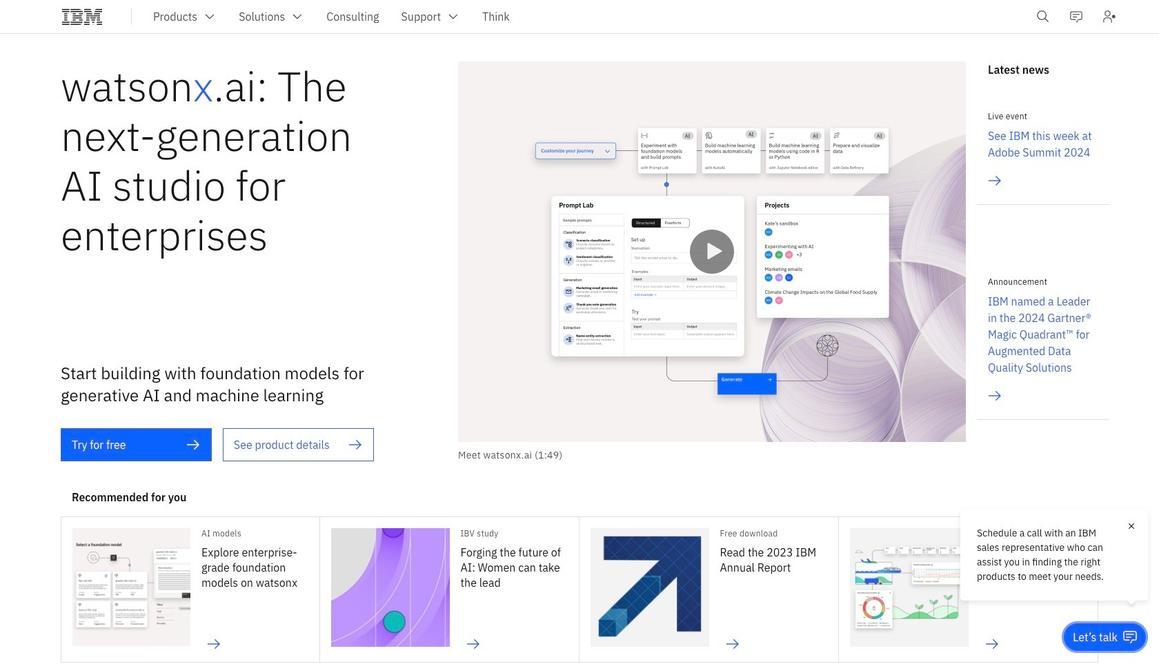 Task type: locate. For each thing, give the bounding box(es) containing it.
let's talk element
[[1074, 630, 1119, 646]]



Task type: describe. For each thing, give the bounding box(es) containing it.
close image
[[1127, 521, 1138, 532]]



